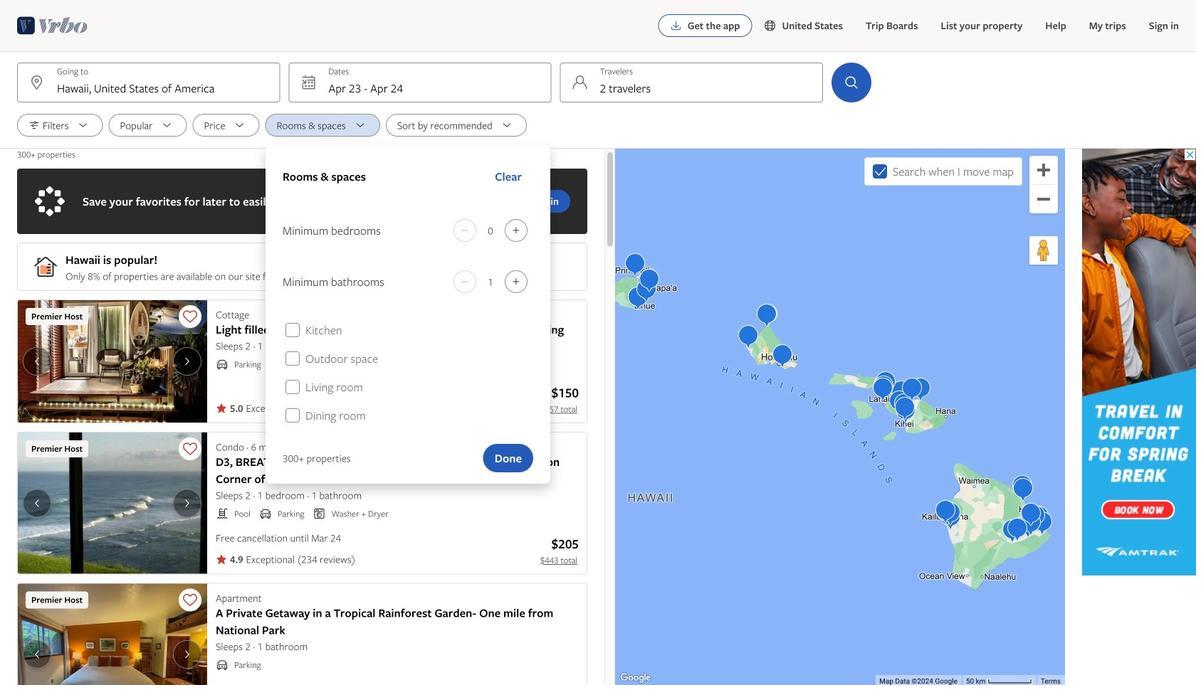 Task type: describe. For each thing, give the bounding box(es) containing it.
show next image for light filled small-scale apartment in a tropical neighborhood setting image
[[179, 356, 196, 367]]

decrease bedrooms image
[[456, 225, 474, 236]]

2 vertical spatial small image
[[216, 508, 229, 521]]

decrease bathrooms image
[[456, 276, 474, 288]]

0 horizontal spatial small image
[[216, 659, 229, 672]]

2 horizontal spatial small image
[[313, 508, 326, 521]]

1 xsmall image from the top
[[216, 403, 227, 414]]

1 horizontal spatial small image
[[259, 508, 272, 521]]

increase bedrooms image
[[508, 225, 525, 236]]

0 vertical spatial small image
[[764, 19, 782, 32]]

show next image for d3, breathtaking views from all windows!! private end unit on corner of bluff! image
[[179, 498, 196, 509]]

show previous image for light filled small-scale apartment in a tropical neighborhood setting image
[[28, 356, 46, 367]]

vrbo logo image
[[17, 14, 88, 37]]

increase bathrooms image
[[508, 276, 525, 288]]

google image
[[619, 672, 653, 686]]



Task type: locate. For each thing, give the bounding box(es) containing it.
2 xsmall image from the top
[[216, 554, 227, 566]]

xsmall image
[[216, 403, 227, 414], [216, 554, 227, 566]]

1 vertical spatial small image
[[216, 358, 229, 371]]

waves from the alcove window image
[[17, 432, 207, 575]]

small image
[[764, 19, 782, 32], [216, 358, 229, 371], [216, 508, 229, 521]]

show previous image for d3, breathtaking views from all windows!! private end unit on corner of bluff! image
[[28, 498, 46, 509]]

small image
[[259, 508, 272, 521], [313, 508, 326, 521], [216, 659, 229, 672]]

download the app button image
[[671, 20, 682, 31]]

map region
[[615, 149, 1065, 686]]

show previous image for a private getaway in a tropical rainforest garden- one mile from national park image
[[28, 649, 46, 661]]

0 vertical spatial xsmall image
[[216, 403, 227, 414]]

show next image for a private getaway in a tropical rainforest garden- one mile from national park image
[[179, 649, 196, 661]]

room image
[[17, 584, 207, 686]]

search image
[[843, 74, 860, 91]]

nighttime view of entry. solar lights on patio and string lights in yard image
[[17, 300, 207, 424]]

1 vertical spatial xsmall image
[[216, 554, 227, 566]]



Task type: vqa. For each thing, say whether or not it's contained in the screenshot.
small image to the middle
yes



